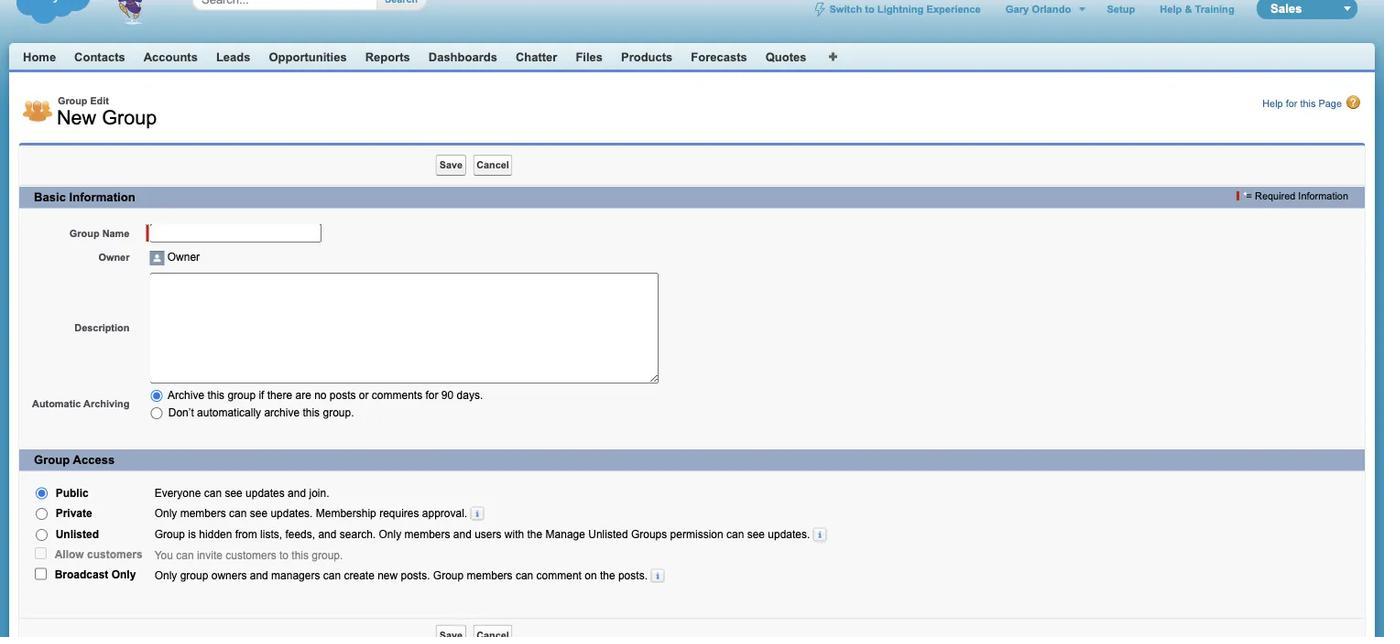Task type: vqa. For each thing, say whether or not it's contained in the screenshot.
info image
no



Task type: describe. For each thing, give the bounding box(es) containing it.
gary orlando
[[1005, 3, 1071, 15]]

managers
[[271, 569, 320, 582]]

only members can see updates. membership requires approval.
[[155, 507, 470, 519]]

name
[[102, 227, 130, 239]]

switch to lightning experience link
[[812, 2, 983, 17]]

only down you
[[155, 569, 177, 582]]

reports
[[365, 50, 410, 64]]

group for group name
[[69, 227, 99, 239]]

allow customers
[[55, 548, 143, 561]]

can right 'permission'
[[726, 528, 744, 540]]

permission
[[670, 528, 723, 540]]

feeds,
[[285, 528, 315, 540]]

or
[[359, 389, 369, 402]]

and left users
[[453, 528, 472, 540]]

0 horizontal spatial customers
[[87, 548, 143, 561]]

1 horizontal spatial to
[[865, 3, 875, 15]]

everyone
[[155, 487, 201, 499]]

owner inside owner link
[[167, 251, 200, 263]]

can left create
[[323, 569, 341, 582]]

0 vertical spatial group.
[[323, 407, 354, 419]]

broadcast only
[[55, 569, 136, 581]]

manage
[[546, 528, 585, 540]]

opportunities
[[269, 50, 347, 64]]

posts
[[330, 389, 356, 402]]

Group Name text field
[[150, 224, 322, 243]]

don't automatically archive this group.
[[168, 407, 354, 419]]

approval.
[[422, 507, 467, 519]]

&
[[1185, 3, 1192, 15]]

reports link
[[365, 50, 410, 64]]

2 owner from the left
[[98, 252, 130, 263]]

comments
[[372, 389, 422, 402]]

allow
[[55, 548, 84, 561]]

contacts link
[[74, 50, 125, 64]]

Description text field
[[150, 273, 659, 384]]

chatter
[[516, 50, 557, 64]]

basic
[[34, 191, 66, 204]]

this left "page" at the top right of page
[[1300, 98, 1316, 109]]

search.
[[340, 528, 376, 540]]

1 vertical spatial group
[[180, 569, 208, 582]]

help & training link
[[1158, 3, 1236, 15]]

archive
[[168, 389, 204, 402]]

group for group access
[[34, 453, 70, 467]]

home
[[23, 50, 56, 64]]

broadcast
[[55, 569, 108, 581]]

if
[[259, 389, 264, 402]]

join.
[[309, 487, 329, 499]]

* = required information
[[1244, 191, 1348, 202]]

=
[[1246, 191, 1252, 202]]

you can invite customers to this group.
[[155, 549, 343, 561]]

from
[[235, 528, 257, 540]]

basic information
[[34, 191, 135, 204]]

quotes link
[[765, 50, 806, 64]]

can down everyone can see updates and join.
[[229, 507, 247, 519]]

0 horizontal spatial for
[[425, 389, 438, 402]]

days.
[[457, 389, 483, 402]]

this up managers
[[292, 549, 309, 561]]

group is hidden from lists, feeds, and search. only members and users with the manage unlisted groups permission can see updates.
[[155, 528, 813, 540]]

is
[[188, 528, 196, 540]]

edit
[[90, 95, 109, 107]]

quotes
[[765, 50, 806, 64]]

and down you can invite customers to this group.
[[250, 569, 268, 582]]

lists,
[[260, 528, 282, 540]]

only down allow customers
[[111, 569, 136, 581]]

dashboards
[[428, 50, 497, 64]]

help for help for this page
[[1262, 98, 1283, 109]]

Archive this group if there are no posts or comments for 90 days. radio
[[151, 390, 162, 402]]

help & training
[[1160, 3, 1234, 15]]

owners
[[211, 569, 247, 582]]

automatic archiving
[[32, 398, 130, 410]]

1 vertical spatial the
[[600, 569, 615, 582]]

1 vertical spatial to
[[279, 549, 289, 561]]

Don't automatically archive this group. radio
[[151, 407, 162, 419]]

and left join. at the left bottom of the page
[[288, 487, 306, 499]]

files link
[[576, 50, 603, 64]]

orlando
[[1032, 3, 1071, 15]]

Allow customers checkbox
[[35, 548, 47, 560]]

only down everyone
[[155, 507, 177, 519]]

accounts link
[[144, 50, 198, 64]]

accounts
[[144, 50, 198, 64]]

group name
[[69, 227, 130, 239]]

files
[[576, 50, 603, 64]]

1 horizontal spatial updates.
[[768, 528, 810, 540]]

group edit new group
[[57, 95, 157, 129]]

1 posts. from the left
[[401, 569, 430, 582]]

setup link
[[1105, 3, 1137, 15]]

90
[[441, 389, 454, 402]]

experience
[[926, 3, 981, 15]]

forecasts
[[691, 50, 747, 64]]

1 vertical spatial group.
[[312, 549, 343, 561]]

archiving
[[83, 398, 130, 410]]

1 information from the left
[[69, 191, 135, 204]]

and down "only members can see updates. membership requires approval."
[[318, 528, 337, 540]]

only group owners and managers can create new posts. group members can comment on the posts.
[[155, 569, 651, 582]]

can right you
[[176, 549, 194, 561]]

comment
[[536, 569, 582, 582]]

owner link
[[150, 251, 200, 266]]

group image
[[23, 100, 52, 129]]

1 horizontal spatial customers
[[226, 549, 276, 561]]



Task type: locate. For each thing, give the bounding box(es) containing it.
access
[[73, 453, 115, 467]]

this
[[1300, 98, 1316, 109], [207, 389, 224, 402], [303, 407, 320, 419], [292, 549, 309, 561]]

customers up broadcast only
[[87, 548, 143, 561]]

owner right gary orlando image
[[167, 251, 200, 263]]

for
[[1286, 98, 1297, 109], [425, 389, 438, 402]]

0 horizontal spatial the
[[527, 528, 542, 540]]

group
[[58, 95, 87, 107], [102, 107, 157, 129], [69, 227, 99, 239], [34, 453, 70, 467], [155, 528, 185, 540], [433, 569, 464, 582]]

setup
[[1107, 3, 1135, 15]]

only down requires
[[379, 528, 401, 540]]

updates.
[[271, 507, 313, 519], [768, 528, 810, 540]]

invite
[[197, 549, 223, 561]]

sales
[[1270, 1, 1302, 15]]

group. down feeds,
[[312, 549, 343, 561]]

information right required
[[1298, 191, 1348, 202]]

help for help & training
[[1160, 3, 1182, 15]]

the right on
[[600, 569, 615, 582]]

all tabs image
[[828, 50, 839, 61]]

automatic
[[32, 398, 81, 410]]

0 horizontal spatial to
[[279, 549, 289, 561]]

private
[[56, 507, 92, 520]]

2 vertical spatial members
[[467, 569, 513, 582]]

don't
[[168, 407, 194, 419]]

2 horizontal spatial see
[[747, 528, 765, 540]]

1 horizontal spatial information
[[1298, 191, 1348, 202]]

1 vertical spatial help
[[1262, 98, 1283, 109]]

0 horizontal spatial group
[[180, 569, 208, 582]]

can
[[204, 487, 222, 499], [229, 507, 247, 519], [726, 528, 744, 540], [176, 549, 194, 561], [323, 569, 341, 582], [516, 569, 533, 582]]

2 unlisted from the left
[[56, 528, 99, 541]]

members down approval. at bottom left
[[404, 528, 450, 540]]

help for this page
[[1262, 98, 1342, 109]]

Broadcast Only checkbox
[[35, 568, 47, 580]]

unlisted left groups
[[588, 528, 628, 540]]

leads link
[[216, 50, 251, 64]]

new
[[57, 107, 96, 129]]

the
[[527, 528, 542, 540], [600, 569, 615, 582]]

posts. right new
[[401, 569, 430, 582]]

public
[[56, 487, 89, 499]]

archive this group if there are no posts or comments for 90 days.
[[168, 389, 483, 402]]

0 vertical spatial the
[[527, 528, 542, 540]]

with
[[505, 528, 524, 540]]

group right new
[[102, 107, 157, 129]]

None button
[[377, 0, 418, 11], [473, 155, 513, 176], [473, 625, 513, 638], [377, 0, 418, 11], [473, 155, 513, 176], [473, 625, 513, 638]]

2 information from the left
[[1298, 191, 1348, 202]]

Private radio
[[36, 508, 48, 520]]

posts.
[[401, 569, 430, 582], [618, 569, 648, 582]]

users
[[475, 528, 502, 540]]

archive
[[264, 407, 300, 419]]

everyone can see updates and join.
[[155, 487, 329, 499]]

0 vertical spatial to
[[865, 3, 875, 15]]

1 unlisted from the left
[[588, 528, 628, 540]]

2 posts. from the left
[[618, 569, 648, 582]]

group. down posts
[[323, 407, 354, 419]]

switch to lightning experience
[[829, 3, 981, 15]]

to right 'switch'
[[865, 3, 875, 15]]

0 vertical spatial updates.
[[271, 507, 313, 519]]

home link
[[23, 50, 56, 64]]

1 horizontal spatial members
[[404, 528, 450, 540]]

leads
[[216, 50, 251, 64]]

*
[[1244, 191, 1247, 202]]

1 horizontal spatial posts.
[[618, 569, 648, 582]]

1 vertical spatial updates.
[[768, 528, 810, 540]]

for left "page" at the top right of page
[[1286, 98, 1297, 109]]

0 horizontal spatial unlisted
[[56, 528, 99, 541]]

help
[[1160, 3, 1182, 15], [1262, 98, 1283, 109]]

see left updates
[[225, 487, 243, 499]]

1 horizontal spatial owner
[[167, 251, 200, 263]]

Search... text field
[[202, 0, 359, 7]]

can right everyone
[[204, 487, 222, 499]]

salesforce.com image
[[12, 0, 172, 27]]

group for group edit new group
[[58, 95, 87, 107]]

0 horizontal spatial help
[[1160, 3, 1182, 15]]

gary orlando image
[[150, 251, 164, 266]]

0 horizontal spatial members
[[180, 507, 226, 519]]

0 horizontal spatial owner
[[98, 252, 130, 263]]

group left if
[[228, 389, 256, 402]]

groups
[[631, 528, 667, 540]]

1 horizontal spatial the
[[600, 569, 615, 582]]

group down group is hidden from lists, feeds, and search. only members and users with the manage unlisted groups permission can see updates. on the bottom of the page
[[433, 569, 464, 582]]

updates
[[246, 487, 285, 499]]

training
[[1195, 3, 1234, 15]]

owner
[[167, 251, 200, 263], [98, 252, 130, 263]]

0 vertical spatial for
[[1286, 98, 1297, 109]]

group for group is hidden from lists, feeds, and search. only members and users with the manage unlisted groups permission can see updates.
[[155, 528, 185, 540]]

products link
[[621, 50, 673, 64]]

required
[[1255, 191, 1296, 202]]

unlisted
[[588, 528, 628, 540], [56, 528, 99, 541]]

1 horizontal spatial group
[[228, 389, 256, 402]]

to up managers
[[279, 549, 289, 561]]

can left comment
[[516, 569, 533, 582]]

see
[[225, 487, 243, 499], [250, 507, 268, 519], [747, 528, 765, 540]]

group down invite
[[180, 569, 208, 582]]

1 horizontal spatial help
[[1262, 98, 1283, 109]]

see down updates
[[250, 507, 268, 519]]

0 vertical spatial see
[[225, 487, 243, 499]]

1 horizontal spatial unlisted
[[588, 528, 628, 540]]

forecasts link
[[691, 50, 747, 64]]

dashboards link
[[428, 50, 497, 64]]

members up 'is'
[[180, 507, 226, 519]]

0 vertical spatial members
[[180, 507, 226, 519]]

gary
[[1005, 3, 1029, 15]]

there
[[267, 389, 292, 402]]

are
[[295, 389, 311, 402]]

group access
[[34, 453, 115, 467]]

description
[[74, 322, 130, 334]]

on
[[585, 569, 597, 582]]

help for this page link
[[1262, 95, 1361, 110]]

0 horizontal spatial updates.
[[271, 507, 313, 519]]

group left edit
[[58, 95, 87, 107]]

information up the group name
[[69, 191, 135, 204]]

products
[[621, 50, 673, 64]]

no
[[314, 389, 327, 402]]

Unlisted radio
[[36, 529, 48, 541]]

unlisted down private
[[56, 528, 99, 541]]

1 owner from the left
[[167, 251, 200, 263]]

see right 'permission'
[[747, 528, 765, 540]]

the right with
[[527, 528, 542, 540]]

opportunities link
[[269, 50, 347, 64]]

and
[[288, 487, 306, 499], [318, 528, 337, 540], [453, 528, 472, 540], [250, 569, 268, 582]]

1 vertical spatial members
[[404, 528, 450, 540]]

posts. right on
[[618, 569, 648, 582]]

1 vertical spatial for
[[425, 389, 438, 402]]

contacts
[[74, 50, 125, 64]]

group
[[228, 389, 256, 402], [180, 569, 208, 582]]

page
[[1319, 98, 1342, 109]]

hidden
[[199, 528, 232, 540]]

0 vertical spatial help
[[1160, 3, 1182, 15]]

membership
[[316, 507, 376, 519]]

members down users
[[467, 569, 513, 582]]

only
[[155, 507, 177, 519], [379, 528, 401, 540], [111, 569, 136, 581], [155, 569, 177, 582]]

this down are
[[303, 407, 320, 419]]

None submit
[[436, 155, 466, 176], [436, 625, 466, 638], [436, 155, 466, 176], [436, 625, 466, 638]]

to
[[865, 3, 875, 15], [279, 549, 289, 561]]

group up you
[[155, 528, 185, 540]]

0 horizontal spatial see
[[225, 487, 243, 499]]

0 vertical spatial group
[[228, 389, 256, 402]]

create
[[344, 569, 374, 582]]

owner down name
[[98, 252, 130, 263]]

group left name
[[69, 227, 99, 239]]

requires
[[379, 507, 419, 519]]

0 horizontal spatial information
[[69, 191, 135, 204]]

1 horizontal spatial for
[[1286, 98, 1297, 109]]

0 horizontal spatial posts.
[[401, 569, 430, 582]]

new
[[378, 569, 398, 582]]

customers down "from"
[[226, 549, 276, 561]]

1 vertical spatial see
[[250, 507, 268, 519]]

Public radio
[[36, 488, 48, 499]]

1 horizontal spatial see
[[250, 507, 268, 519]]

this up automatically
[[207, 389, 224, 402]]

information
[[69, 191, 135, 204], [1298, 191, 1348, 202]]

2 horizontal spatial members
[[467, 569, 513, 582]]

for left 90
[[425, 389, 438, 402]]

automatically
[[197, 407, 261, 419]]

help left &
[[1160, 3, 1182, 15]]

2 vertical spatial see
[[747, 528, 765, 540]]

help left "page" at the top right of page
[[1262, 98, 1283, 109]]

you
[[155, 549, 173, 561]]

group up public option
[[34, 453, 70, 467]]

switch
[[829, 3, 862, 15]]

group.
[[323, 407, 354, 419], [312, 549, 343, 561]]



